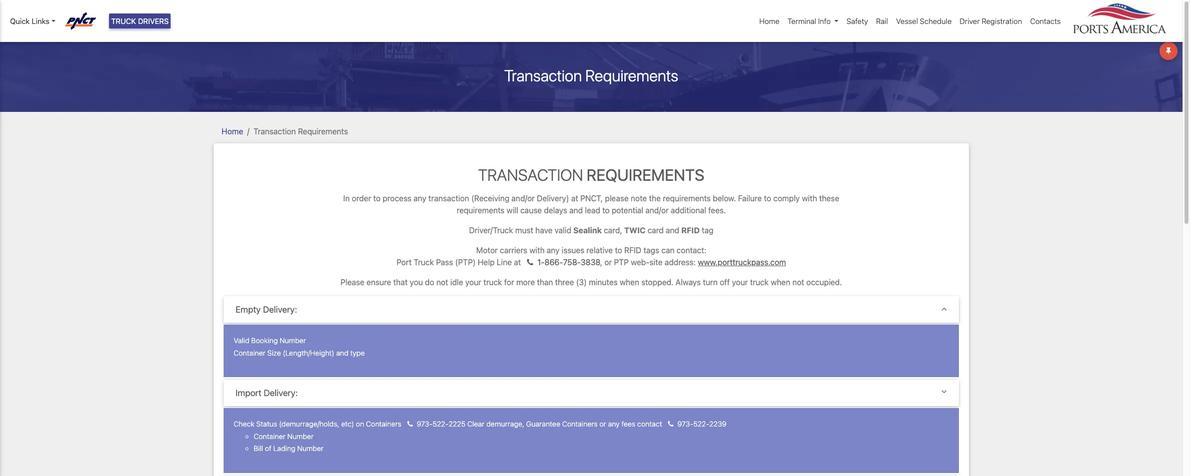 Task type: locate. For each thing, give the bounding box(es) containing it.
process
[[383, 194, 412, 203]]

requirements
[[663, 194, 711, 203], [457, 206, 505, 215]]

1 522- from the left
[[433, 420, 449, 429]]

0 vertical spatial any
[[414, 194, 427, 203]]

pnct,
[[581, 194, 603, 203]]

and left the lead
[[570, 206, 583, 215]]

do
[[425, 278, 434, 287]]

1 horizontal spatial home
[[760, 16, 780, 25]]

not left occupied.
[[793, 278, 805, 287]]

to right failure
[[764, 194, 772, 203]]

and right card
[[666, 226, 680, 235]]

1 vertical spatial any
[[547, 246, 560, 255]]

terminal
[[788, 16, 817, 25]]

truck right port in the bottom left of the page
[[414, 258, 434, 267]]

must
[[515, 226, 534, 235]]

0 horizontal spatial home link
[[222, 127, 243, 136]]

1 horizontal spatial home link
[[756, 11, 784, 31]]

than
[[537, 278, 553, 287]]

clear
[[468, 420, 485, 429]]

1 horizontal spatial requirements
[[663, 194, 711, 203]]

0 vertical spatial delivery:
[[263, 305, 297, 315]]

0 vertical spatial requirements
[[663, 194, 711, 203]]

any inside import delivery: tab panel
[[608, 420, 620, 429]]

866-
[[545, 258, 563, 267]]

rfid inside motor carriers with any issues relative to rfid tags can contact: port truck pass (ptp) help line at
[[625, 246, 642, 255]]

container up "of"
[[254, 433, 286, 441]]

your right off
[[732, 278, 748, 287]]

www.porttruckpass.com
[[698, 258, 786, 267]]

1 vertical spatial requirements
[[457, 206, 505, 215]]

empty delivery: link
[[236, 305, 947, 315]]

and/or up cause
[[512, 194, 535, 203]]

973- left 2225
[[417, 420, 433, 429]]

bill
[[254, 445, 263, 453]]

size
[[267, 349, 281, 358]]

status
[[256, 420, 277, 429]]

angle down image inside empty delivery: link
[[942, 305, 947, 314]]

of
[[265, 445, 272, 453]]

or right ,
[[605, 258, 612, 267]]

0 horizontal spatial truck
[[111, 16, 136, 25]]

1 horizontal spatial any
[[547, 246, 560, 255]]

containers right the on
[[366, 420, 402, 429]]

1 horizontal spatial phone image
[[527, 259, 534, 267]]

1 vertical spatial with
[[530, 246, 545, 255]]

0 vertical spatial number
[[280, 337, 306, 345]]

1 angle down image from the top
[[942, 305, 947, 314]]

1 horizontal spatial not
[[793, 278, 805, 287]]

number
[[280, 337, 306, 345], [287, 433, 314, 441], [297, 445, 324, 453]]

and
[[570, 206, 583, 215], [666, 226, 680, 235], [336, 349, 349, 358]]

0 horizontal spatial truck
[[484, 278, 502, 287]]

with left these in the top of the page
[[802, 194, 817, 203]]

1 vertical spatial at
[[514, 258, 521, 267]]

2 horizontal spatial any
[[608, 420, 620, 429]]

sealink
[[574, 226, 602, 235]]

1 horizontal spatial containers
[[562, 420, 598, 429]]

container inside the "valid booking number container size (length/height) and type"
[[234, 349, 266, 358]]

you
[[410, 278, 423, 287]]

0 vertical spatial or
[[605, 258, 612, 267]]

when down 'ptp'
[[620, 278, 640, 287]]

1 horizontal spatial 522-
[[694, 420, 710, 429]]

rfid up web-
[[625, 246, 642, 255]]

delivery: inside empty delivery: link
[[263, 305, 297, 315]]

or
[[605, 258, 612, 267], [600, 420, 606, 429]]

containers down "import delivery:" link
[[562, 420, 598, 429]]

1 horizontal spatial truck
[[414, 258, 434, 267]]

tab list
[[224, 297, 959, 477]]

522- right phone icon
[[694, 420, 710, 429]]

delivery: right import
[[264, 388, 298, 399]]

0 horizontal spatial requirements
[[457, 206, 505, 215]]

2 horizontal spatial and
[[666, 226, 680, 235]]

when
[[620, 278, 640, 287], [771, 278, 791, 287]]

0 vertical spatial angle down image
[[942, 305, 947, 314]]

0 horizontal spatial containers
[[366, 420, 402, 429]]

522- for 2239
[[694, 420, 710, 429]]

phone image inside 1-866-758-3838 link
[[527, 259, 534, 267]]

requirements up additional
[[663, 194, 711, 203]]

2239
[[710, 420, 727, 429]]

,
[[600, 258, 603, 267]]

2 your from the left
[[732, 278, 748, 287]]

1 horizontal spatial your
[[732, 278, 748, 287]]

1 973- from the left
[[417, 420, 433, 429]]

transaction
[[504, 66, 582, 85], [254, 127, 296, 136], [478, 165, 583, 184]]

in
[[343, 194, 350, 203]]

0 vertical spatial home link
[[756, 11, 784, 31]]

site
[[650, 258, 663, 267]]

delivery: inside "import delivery:" link
[[264, 388, 298, 399]]

1 horizontal spatial with
[[802, 194, 817, 203]]

0 horizontal spatial with
[[530, 246, 545, 255]]

failure
[[738, 194, 762, 203]]

stopped.
[[642, 278, 674, 287]]

truck left drivers
[[111, 16, 136, 25]]

terminal info link
[[784, 11, 843, 31]]

1 vertical spatial and/or
[[646, 206, 669, 215]]

(ptp)
[[455, 258, 476, 267]]

0 vertical spatial rfid
[[682, 226, 700, 235]]

quick links link
[[10, 15, 55, 27]]

rail
[[876, 16, 888, 25]]

1 not from the left
[[437, 278, 448, 287]]

these
[[820, 194, 840, 203]]

758-
[[563, 258, 581, 267]]

check
[[234, 420, 255, 429]]

rfid left tag
[[682, 226, 700, 235]]

1 vertical spatial container
[[254, 433, 286, 441]]

with up 1-
[[530, 246, 545, 255]]

1 vertical spatial delivery:
[[264, 388, 298, 399]]

2 not from the left
[[793, 278, 805, 287]]

1 horizontal spatial when
[[771, 278, 791, 287]]

transaction
[[429, 194, 469, 203]]

tag
[[702, 226, 714, 235]]

0 vertical spatial truck
[[111, 16, 136, 25]]

when down www.porttruckpass.com link
[[771, 278, 791, 287]]

port
[[397, 258, 412, 267]]

phone image left 1-
[[527, 259, 534, 267]]

phone image for 973-522-2225
[[407, 421, 413, 429]]

containers
[[366, 420, 402, 429], [562, 420, 598, 429]]

973-522-2225
[[415, 420, 466, 429]]

1 horizontal spatial 973-
[[678, 420, 694, 429]]

0 vertical spatial home
[[760, 16, 780, 25]]

2 973- from the left
[[678, 420, 694, 429]]

terminal info
[[788, 16, 831, 25]]

at left "pnct,"
[[571, 194, 578, 203]]

truck left for
[[484, 278, 502, 287]]

0 horizontal spatial your
[[465, 278, 481, 287]]

0 horizontal spatial and/or
[[512, 194, 535, 203]]

to right order
[[373, 194, 381, 203]]

522- left clear
[[433, 420, 449, 429]]

0 horizontal spatial 973-
[[417, 420, 433, 429]]

delivery: right empty
[[263, 305, 297, 315]]

1 vertical spatial or
[[600, 420, 606, 429]]

0 horizontal spatial when
[[620, 278, 640, 287]]

0 horizontal spatial at
[[514, 258, 521, 267]]

motor carriers with any issues relative to rfid tags can contact: port truck pass (ptp) help line at
[[397, 246, 707, 267]]

any up 866-
[[547, 246, 560, 255]]

phone image
[[527, 259, 534, 267], [407, 421, 413, 429]]

please ensure that you do not idle your truck for more than three (3) minutes when stopped. always turn off your truck when not occupied.
[[341, 278, 842, 287]]

(demurrage/holds,
[[279, 420, 339, 429]]

guarantee
[[526, 420, 561, 429]]

0 vertical spatial at
[[571, 194, 578, 203]]

at down carriers
[[514, 258, 521, 267]]

idle
[[450, 278, 463, 287]]

driver/truck
[[469, 226, 513, 235]]

2 vertical spatial and
[[336, 349, 349, 358]]

0 horizontal spatial any
[[414, 194, 427, 203]]

1 vertical spatial rfid
[[625, 246, 642, 255]]

any left fees
[[608, 420, 620, 429]]

0 vertical spatial and/or
[[512, 194, 535, 203]]

with
[[802, 194, 817, 203], [530, 246, 545, 255]]

any
[[414, 194, 427, 203], [547, 246, 560, 255], [608, 420, 620, 429]]

2 522- from the left
[[694, 420, 710, 429]]

truck down www.porttruckpass.com
[[750, 278, 769, 287]]

your
[[465, 278, 481, 287], [732, 278, 748, 287]]

container
[[234, 349, 266, 358], [254, 433, 286, 441]]

2 angle down image from the top
[[942, 388, 947, 397]]

1 horizontal spatial and
[[570, 206, 583, 215]]

truck
[[484, 278, 502, 287], [750, 278, 769, 287]]

973-
[[417, 420, 433, 429], [678, 420, 694, 429]]

or left fees
[[600, 420, 606, 429]]

0 horizontal spatial 522-
[[433, 420, 449, 429]]

0 vertical spatial with
[[802, 194, 817, 203]]

0 horizontal spatial phone image
[[407, 421, 413, 429]]

angle down image inside "import delivery:" link
[[942, 388, 947, 397]]

off
[[720, 278, 730, 287]]

not right do
[[437, 278, 448, 287]]

container down valid
[[234, 349, 266, 358]]

1 vertical spatial transaction requirements
[[254, 127, 348, 136]]

driver/truck must have valid sealink card, twic card and rfid tag
[[469, 226, 714, 235]]

truck drivers link
[[109, 13, 171, 29]]

ensure
[[367, 278, 391, 287]]

delays
[[544, 206, 567, 215]]

1 vertical spatial truck
[[414, 258, 434, 267]]

1 horizontal spatial at
[[571, 194, 578, 203]]

angle down image
[[942, 305, 947, 314], [942, 388, 947, 397]]

driver registration link
[[956, 11, 1027, 31]]

any right process
[[414, 194, 427, 203]]

0 vertical spatial and
[[570, 206, 583, 215]]

2 vertical spatial any
[[608, 420, 620, 429]]

522- for 2225
[[433, 420, 449, 429]]

with inside motor carriers with any issues relative to rfid tags can contact: port truck pass (ptp) help line at
[[530, 246, 545, 255]]

0 horizontal spatial and
[[336, 349, 349, 358]]

(3)
[[576, 278, 587, 287]]

home
[[760, 16, 780, 25], [222, 127, 243, 136]]

tab list containing empty delivery:
[[224, 297, 959, 477]]

requirements down (receiving
[[457, 206, 505, 215]]

and left type
[[336, 349, 349, 358]]

import delivery: tab panel
[[224, 409, 959, 476]]

0 vertical spatial phone image
[[527, 259, 534, 267]]

0 horizontal spatial rfid
[[625, 246, 642, 255]]

0 vertical spatial container
[[234, 349, 266, 358]]

driver registration
[[960, 16, 1023, 25]]

1 vertical spatial home link
[[222, 127, 243, 136]]

to up 'ptp'
[[615, 246, 622, 255]]

1 vertical spatial home
[[222, 127, 243, 136]]

1 vertical spatial angle down image
[[942, 388, 947, 397]]

1 horizontal spatial rfid
[[682, 226, 700, 235]]

demurrage,
[[487, 420, 525, 429]]

1 horizontal spatial truck
[[750, 278, 769, 287]]

cause
[[521, 206, 542, 215]]

0 vertical spatial transaction requirements
[[504, 66, 679, 85]]

, or ptp web-site address: www.porttruckpass.com
[[600, 258, 786, 267]]

your right the idle on the bottom
[[465, 278, 481, 287]]

973- right phone icon
[[678, 420, 694, 429]]

import
[[236, 388, 262, 399]]

phone image inside 973-522-2225 link
[[407, 421, 413, 429]]

1 vertical spatial phone image
[[407, 421, 413, 429]]

phone image left "973-522-2225"
[[407, 421, 413, 429]]

and/or down the the
[[646, 206, 669, 215]]

quick links
[[10, 16, 49, 25]]

(length/height)
[[283, 349, 334, 358]]

0 horizontal spatial not
[[437, 278, 448, 287]]



Task type: describe. For each thing, give the bounding box(es) containing it.
2 vertical spatial number
[[297, 445, 324, 453]]

number inside the "valid booking number container size (length/height) and type"
[[280, 337, 306, 345]]

container number bill of lading number
[[254, 433, 324, 453]]

at inside in order to process any transaction (receiving and/or delivery) at pnct, please note the requirements below. failure to comply with these requirements will cause delays and lead to potential and/or additional fees.
[[571, 194, 578, 203]]

delivery: for import delivery:
[[264, 388, 298, 399]]

1 when from the left
[[620, 278, 640, 287]]

container inside container number bill of lading number
[[254, 433, 286, 441]]

1 truck from the left
[[484, 278, 502, 287]]

lead
[[585, 206, 600, 215]]

fees
[[622, 420, 636, 429]]

minutes
[[589, 278, 618, 287]]

to inside motor carriers with any issues relative to rfid tags can contact: port truck pass (ptp) help line at
[[615, 246, 622, 255]]

card,
[[604, 226, 622, 235]]

type
[[350, 349, 365, 358]]

1-
[[538, 258, 545, 267]]

phone image
[[668, 421, 674, 429]]

three
[[555, 278, 574, 287]]

empty delivery: tab panel
[[224, 325, 959, 380]]

2 vertical spatial transaction
[[478, 165, 583, 184]]

order
[[352, 194, 371, 203]]

ptp
[[614, 258, 629, 267]]

1 vertical spatial and
[[666, 226, 680, 235]]

www.porttruckpass.com link
[[698, 258, 786, 267]]

clear demurrage, guarantee containers or any fees contact
[[466, 420, 664, 429]]

vessel
[[896, 16, 918, 25]]

and inside in order to process any transaction (receiving and/or delivery) at pnct, please note the requirements below. failure to comply with these requirements will cause delays and lead to potential and/or additional fees.
[[570, 206, 583, 215]]

please
[[341, 278, 365, 287]]

rail link
[[872, 11, 892, 31]]

contacts link
[[1027, 11, 1065, 31]]

contacts
[[1031, 16, 1061, 25]]

etc)
[[341, 420, 354, 429]]

turn
[[703, 278, 718, 287]]

3838
[[581, 258, 600, 267]]

contact
[[637, 420, 662, 429]]

1 horizontal spatial and/or
[[646, 206, 669, 215]]

fees.
[[709, 206, 726, 215]]

1 containers from the left
[[366, 420, 402, 429]]

info
[[818, 16, 831, 25]]

to right the lead
[[603, 206, 610, 215]]

(receiving
[[472, 194, 510, 203]]

for
[[504, 278, 514, 287]]

truck drivers
[[111, 16, 169, 25]]

valid
[[555, 226, 572, 235]]

will
[[507, 206, 518, 215]]

any inside in order to process any transaction (receiving and/or delivery) at pnct, please note the requirements below. failure to comply with these requirements will cause delays and lead to potential and/or additional fees.
[[414, 194, 427, 203]]

and inside the "valid booking number container size (length/height) and type"
[[336, 349, 349, 358]]

always
[[676, 278, 701, 287]]

973-522-2225 link
[[403, 420, 466, 429]]

at inside motor carriers with any issues relative to rfid tags can contact: port truck pass (ptp) help line at
[[514, 258, 521, 267]]

2 truck from the left
[[750, 278, 769, 287]]

empty delivery:
[[236, 305, 297, 315]]

973-522-2239 link
[[664, 420, 727, 429]]

issues
[[562, 246, 585, 255]]

schedule
[[920, 16, 952, 25]]

phone image for 1-866-758-3838
[[527, 259, 534, 267]]

more
[[516, 278, 535, 287]]

additional
[[671, 206, 706, 215]]

booking
[[251, 337, 278, 345]]

pass
[[436, 258, 453, 267]]

delivery: for empty delivery:
[[263, 305, 297, 315]]

1 vertical spatial number
[[287, 433, 314, 441]]

valid booking number container size (length/height) and type
[[234, 337, 365, 358]]

angle down image for import delivery:
[[942, 388, 947, 397]]

the
[[649, 194, 661, 203]]

quick
[[10, 16, 30, 25]]

vessel schedule link
[[892, 11, 956, 31]]

that
[[393, 278, 408, 287]]

0 vertical spatial transaction
[[504, 66, 582, 85]]

973-522-2239
[[676, 420, 727, 429]]

vessel schedule
[[896, 16, 952, 25]]

truck inside "link"
[[111, 16, 136, 25]]

comply
[[774, 194, 800, 203]]

2 containers from the left
[[562, 420, 598, 429]]

driver
[[960, 16, 980, 25]]

motor
[[476, 246, 498, 255]]

import delivery: link
[[236, 388, 947, 399]]

address:
[[665, 258, 696, 267]]

2 vertical spatial requirements
[[587, 165, 705, 184]]

drivers
[[138, 16, 169, 25]]

empty
[[236, 305, 261, 315]]

or inside tab panel
[[600, 420, 606, 429]]

tags
[[644, 246, 660, 255]]

import delivery:
[[236, 388, 298, 399]]

1 vertical spatial transaction
[[254, 127, 296, 136]]

safety link
[[843, 11, 872, 31]]

occupied.
[[807, 278, 842, 287]]

contact:
[[677, 246, 707, 255]]

truck inside motor carriers with any issues relative to rfid tags can contact: port truck pass (ptp) help line at
[[414, 258, 434, 267]]

973- for 973-522-2239
[[678, 420, 694, 429]]

973- for 973-522-2225
[[417, 420, 433, 429]]

2 vertical spatial transaction requirements
[[478, 165, 705, 184]]

card
[[648, 226, 664, 235]]

1 vertical spatial requirements
[[298, 127, 348, 136]]

safety
[[847, 16, 868, 25]]

with inside in order to process any transaction (receiving and/or delivery) at pnct, please note the requirements below. failure to comply with these requirements will cause delays and lead to potential and/or additional fees.
[[802, 194, 817, 203]]

any inside motor carriers with any issues relative to rfid tags can contact: port truck pass (ptp) help line at
[[547, 246, 560, 255]]

1-866-758-3838
[[536, 258, 600, 267]]

lading
[[273, 445, 296, 453]]

twic
[[625, 226, 646, 235]]

0 horizontal spatial home
[[222, 127, 243, 136]]

help
[[478, 258, 495, 267]]

2 when from the left
[[771, 278, 791, 287]]

links
[[32, 16, 49, 25]]

1 your from the left
[[465, 278, 481, 287]]

line
[[497, 258, 512, 267]]

on
[[356, 420, 364, 429]]

2225
[[449, 420, 466, 429]]

relative
[[587, 246, 613, 255]]

valid
[[234, 337, 249, 345]]

angle down image for empty delivery:
[[942, 305, 947, 314]]

0 vertical spatial requirements
[[586, 66, 679, 85]]

delivery)
[[537, 194, 569, 203]]



Task type: vqa. For each thing, say whether or not it's contained in the screenshot.
the rightmost 10,000
no



